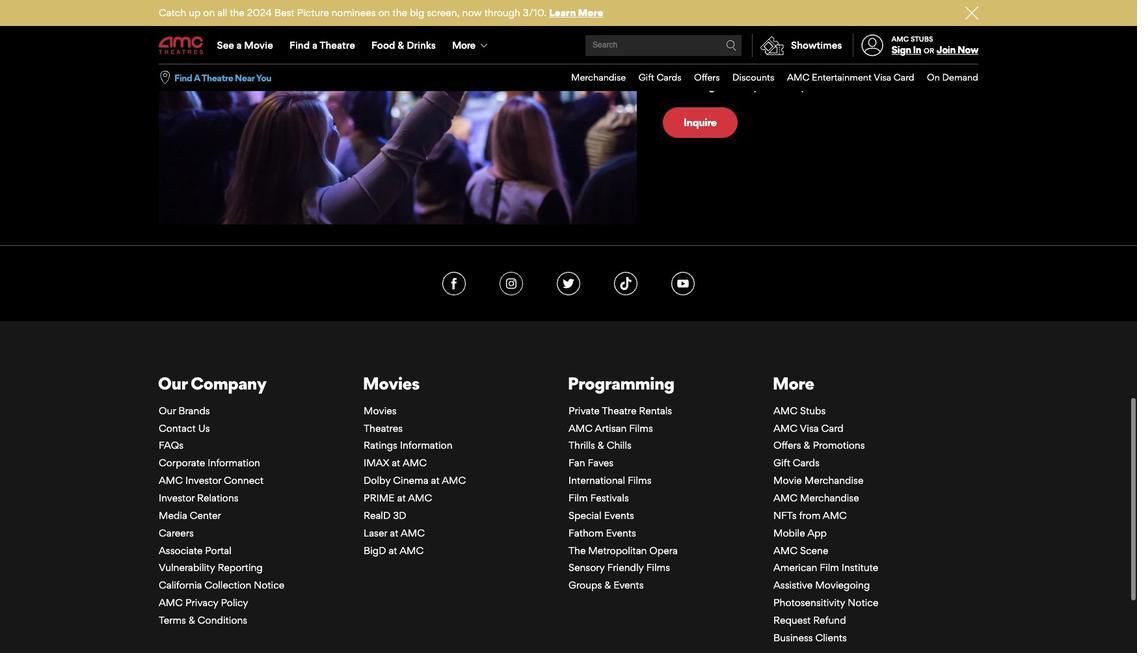 Task type: locate. For each thing, give the bounding box(es) containing it.
0 vertical spatial find
[[290, 39, 310, 51]]

merchandise
[[571, 72, 626, 83], [805, 474, 864, 486], [800, 491, 859, 504]]

card down sign in button
[[894, 72, 914, 83]]

more up amc stubs link
[[773, 372, 814, 393]]

at up 3d
[[397, 491, 406, 504]]

film inside amc stubs amc visa card offers & promotions gift cards movie merchandise amc merchandise nfts from amc mobile app amc scene american film institute assistive moviegoing photosensitivity notice request refund business clients
[[820, 561, 839, 573]]

visa inside menu
[[874, 72, 891, 83]]

visa
[[874, 72, 891, 83], [800, 421, 819, 434]]

sign in button
[[892, 44, 921, 56]]

a
[[819, 32, 826, 47], [237, 39, 242, 51], [312, 39, 318, 51], [759, 54, 765, 69]]

information up the imax at amc "link"
[[400, 439, 453, 451]]

1 vertical spatial find
[[174, 72, 192, 83]]

1 vertical spatial film
[[820, 561, 839, 573]]

fathom events link
[[569, 526, 636, 538]]

rentals
[[639, 404, 672, 416]]

big
[[410, 7, 424, 19]]

associate
[[159, 544, 203, 556]]

0 vertical spatial notice
[[254, 579, 284, 591]]

amc down "mobile"
[[774, 544, 798, 556]]

0 vertical spatial menu
[[159, 27, 979, 64]]

our up our brands link
[[158, 372, 187, 393]]

gift cards link down search the amc website text box
[[626, 64, 682, 91]]

and
[[749, 0, 770, 3], [710, 9, 732, 25]]

visa inside amc stubs amc visa card offers & promotions gift cards movie merchandise amc merchandise nfts from amc mobile app amc scene american film institute assistive moviegoing photosensitivity notice request refund business clients
[[800, 421, 819, 434]]

0 vertical spatial card
[[894, 72, 914, 83]]

1 vertical spatial cards
[[793, 456, 820, 469]]

gift inside amc stubs amc visa card offers & promotions gift cards movie merchandise amc merchandise nfts from amc mobile app amc scene american film institute assistive moviegoing photosensitivity notice request refund business clients
[[774, 456, 790, 469]]

1 vertical spatial card
[[821, 421, 844, 434]]

1 horizontal spatial gift
[[774, 456, 790, 469]]

screen,
[[427, 7, 460, 19]]

0 horizontal spatial notice
[[254, 579, 284, 591]]

more inside button
[[452, 39, 475, 51]]

1 vertical spatial menu
[[559, 64, 979, 91]]

1 horizontal spatial offers
[[774, 439, 801, 451]]

recurring
[[663, 76, 716, 92]]

& down amc visa card link
[[804, 439, 810, 451]]

0 horizontal spatial information
[[208, 456, 260, 469]]

search the AMC website text field
[[591, 41, 726, 50]]

at right cinema
[[431, 474, 440, 486]]

0 vertical spatial theatre
[[320, 39, 355, 51]]

1 horizontal spatial more
[[578, 7, 603, 19]]

films down opera at the right bottom of the page
[[646, 561, 670, 573]]

investor up investor relations link
[[185, 474, 221, 486]]

cinema
[[393, 474, 429, 486]]

menu
[[159, 27, 979, 64], [559, 64, 979, 91]]

international
[[569, 474, 625, 486]]

learn more link
[[549, 7, 603, 19]]

our for our company
[[158, 372, 187, 393]]

2 vertical spatial theatre
[[602, 404, 637, 416]]

at down laser at amc link
[[389, 544, 397, 556]]

terms & conditions link
[[159, 613, 247, 626]]

thrills & chills link
[[569, 439, 632, 451]]

0 horizontal spatial gift
[[639, 72, 654, 83]]

0 vertical spatial films
[[629, 421, 653, 434]]

events up the metropolitan opera link
[[606, 526, 636, 538]]

culturally
[[735, 9, 788, 25]]

0 vertical spatial our
[[158, 372, 187, 393]]

movie down "2024"
[[244, 39, 273, 51]]

gift
[[639, 72, 654, 83], [774, 456, 790, 469]]

services.
[[812, 76, 863, 92]]

fathom
[[569, 526, 603, 538]]

1 vertical spatial and
[[710, 9, 732, 25]]

on left all
[[203, 7, 215, 19]]

the left in
[[887, 32, 906, 47]]

amc facebook image
[[442, 271, 466, 295]]

app
[[808, 526, 827, 538]]

1 horizontal spatial notice
[[848, 596, 879, 608]]

0 horizontal spatial visa
[[800, 421, 819, 434]]

visa down host
[[874, 72, 891, 83]]

0 vertical spatial gift cards link
[[626, 64, 682, 91]]

1 horizontal spatial cards
[[793, 456, 820, 469]]

2 on from the left
[[378, 7, 390, 19]]

0 vertical spatial movie
[[244, 39, 273, 51]]

entertainment
[[812, 72, 872, 83]]

contact
[[159, 421, 196, 434]]

amc twitter image
[[557, 271, 580, 295]]

at up "bigd at amc" link
[[390, 526, 399, 538]]

find left a
[[174, 72, 192, 83]]

& right "food"
[[398, 39, 404, 51]]

amc down 3d
[[401, 526, 425, 538]]

programming
[[568, 372, 674, 393]]

located
[[663, 9, 707, 25]]

cards up movie merchandise link
[[793, 456, 820, 469]]

movies up the theatres link
[[364, 404, 397, 416]]

user profile image
[[854, 35, 891, 56]]

offers
[[694, 72, 720, 83], [774, 439, 801, 451]]

privacy
[[185, 596, 218, 608]]

0 horizontal spatial gift cards link
[[626, 64, 682, 91]]

and up culturally
[[749, 0, 770, 3]]

demand
[[942, 72, 979, 83]]

stubs up in
[[911, 34, 933, 43]]

1 vertical spatial stubs
[[800, 404, 826, 416]]

great
[[769, 54, 799, 69]]

information inside movies theatres ratings information imax at amc dolby cinema at amc prime at amc reald 3d laser at amc bigd at amc
[[400, 439, 453, 451]]

special
[[569, 509, 602, 521]]

movies up movies link
[[363, 372, 420, 393]]

bigd
[[364, 544, 386, 556]]

0 horizontal spatial movie
[[244, 39, 273, 51]]

& right terms
[[189, 613, 195, 626]]

us
[[198, 421, 210, 434]]

3d
[[393, 509, 406, 521]]

movies inside movies theatres ratings information imax at amc dolby cinema at amc prime at amc reald 3d laser at amc bigd at amc
[[364, 404, 397, 416]]

amc up sign
[[892, 34, 909, 43]]

movies link
[[364, 404, 397, 416]]

stubs up amc visa card link
[[800, 404, 826, 416]]

amc facebook image
[[442, 271, 466, 295]]

vulnerability reporting link
[[159, 561, 263, 573]]

and down grow,
[[710, 9, 732, 25]]

2 horizontal spatial theatre
[[602, 404, 637, 416]]

0 vertical spatial cards
[[657, 72, 682, 83]]

1 horizontal spatial on
[[378, 7, 390, 19]]

1 vertical spatial movie
[[774, 474, 802, 486]]

1 horizontal spatial find
[[290, 39, 310, 51]]

1 horizontal spatial theatre
[[320, 39, 355, 51]]

film inside the private theatre rentals amc artisan films thrills & chills fan faves international films film festivals special events fathom events the metropolitan opera sensory friendly films groups & events
[[569, 491, 588, 504]]

worship
[[763, 76, 809, 92]]

from
[[799, 509, 821, 521]]

events down festivals
[[604, 509, 634, 521]]

ratings information link
[[364, 439, 453, 451]]

events down friendly
[[614, 579, 644, 591]]

0 horizontal spatial card
[[821, 421, 844, 434]]

1 vertical spatial our
[[159, 404, 176, 416]]

amc up the thrills
[[569, 421, 593, 434]]

0 horizontal spatial on
[[203, 7, 215, 19]]

theatre for a
[[320, 39, 355, 51]]

1 horizontal spatial the
[[393, 7, 407, 19]]

up
[[189, 7, 201, 19]]

1 vertical spatial theatre
[[201, 72, 233, 83]]

1 vertical spatial notice
[[848, 596, 879, 608]]

theatre for a
[[201, 72, 233, 83]]

amc youtube image
[[671, 271, 695, 295], [671, 271, 695, 295]]

1 horizontal spatial and
[[749, 0, 770, 3]]

1 vertical spatial gift cards link
[[774, 456, 820, 469]]

a right is
[[759, 54, 765, 69]]

&
[[398, 39, 404, 51], [598, 439, 604, 451], [804, 439, 810, 451], [605, 579, 611, 591], [189, 613, 195, 626]]

our up contact
[[159, 404, 176, 416]]

1 horizontal spatial information
[[400, 439, 453, 451]]

1 horizontal spatial film
[[820, 561, 839, 573]]

merchandise left 'gift cards'
[[571, 72, 626, 83]]

0 horizontal spatial theatre
[[201, 72, 233, 83]]

film up assistive moviegoing link on the bottom of page
[[820, 561, 839, 573]]

amc
[[892, 34, 909, 43], [787, 72, 810, 83], [774, 404, 798, 416], [569, 421, 593, 434], [774, 421, 798, 434], [403, 456, 427, 469], [159, 474, 183, 486], [442, 474, 466, 486], [408, 491, 432, 504], [774, 491, 798, 504], [823, 509, 847, 521], [401, 526, 425, 538], [400, 544, 424, 556], [774, 544, 798, 556], [159, 596, 183, 608]]

0 vertical spatial merchandise
[[571, 72, 626, 83]]

amc down 'corporate'
[[159, 474, 183, 486]]

offers & promotions link
[[774, 439, 865, 451]]

stubs inside amc stubs amc visa card offers & promotions gift cards movie merchandise amc merchandise nfts from amc mobile app amc scene american film institute assistive moviegoing photosensitivity notice request refund business clients
[[800, 404, 826, 416]]

& inside menu
[[398, 39, 404, 51]]

card up "promotions"
[[821, 421, 844, 434]]

films down rentals
[[629, 421, 653, 434]]

theatre right a
[[201, 72, 233, 83]]

1 vertical spatial information
[[208, 456, 260, 469]]

find a theatre link
[[281, 27, 363, 64]]

1 vertical spatial visa
[[800, 421, 819, 434]]

movie up amc merchandise link
[[774, 474, 802, 486]]

cards
[[657, 72, 682, 83], [793, 456, 820, 469]]

festivals
[[590, 491, 629, 504]]

all
[[217, 7, 227, 19]]

groups
[[569, 579, 602, 591]]

1 vertical spatial gift
[[774, 456, 790, 469]]

amc down amc stubs link
[[774, 421, 798, 434]]

find for find a theatre
[[290, 39, 310, 51]]

merchandise down movie merchandise link
[[800, 491, 859, 504]]

visa down amc stubs link
[[800, 421, 819, 434]]

gift down search the amc website text box
[[639, 72, 654, 83]]

0 vertical spatial stubs
[[911, 34, 933, 43]]

cards inside amc stubs amc visa card offers & promotions gift cards movie merchandise amc merchandise nfts from amc mobile app amc scene american film institute assistive moviegoing photosensitivity notice request refund business clients
[[793, 456, 820, 469]]

our brands contact us faqs corporate information amc investor connect investor relations media center careers associate portal vulnerability reporting california collection notice amc privacy policy terms & conditions
[[159, 404, 284, 626]]

notice
[[254, 579, 284, 591], [848, 596, 879, 608]]

international films link
[[569, 474, 652, 486]]

notice inside our brands contact us faqs corporate information amc investor connect investor relations media center careers associate portal vulnerability reporting california collection notice amc privacy policy terms & conditions
[[254, 579, 284, 591]]

0 vertical spatial events
[[604, 509, 634, 521]]

discounts
[[733, 72, 775, 83]]

our inside our brands contact us faqs corporate information amc investor connect investor relations media center careers associate portal vulnerability reporting california collection notice amc privacy policy terms & conditions
[[159, 404, 176, 416]]

0 horizontal spatial cards
[[657, 72, 682, 83]]

offers down theatre
[[694, 72, 720, 83]]

the
[[230, 7, 245, 19], [393, 7, 407, 19], [887, 32, 906, 47]]

business clients link
[[774, 631, 847, 643]]

merchandise up amc merchandise link
[[805, 474, 864, 486]]

the left big
[[393, 7, 407, 19]]

investor up the media on the bottom of page
[[159, 491, 195, 504]]

0 vertical spatial film
[[569, 491, 588, 504]]

1 vertical spatial films
[[628, 474, 652, 486]]

0 horizontal spatial more
[[452, 39, 475, 51]]

the right all
[[230, 7, 245, 19]]

0 horizontal spatial find
[[174, 72, 192, 83]]

theatre inside button
[[201, 72, 233, 83]]

launch, grow, and thrive at amc! centrally located and culturally familiar environments that are built for delivering a message; the movie theatre is a great venue to host recurring weekly worship services.
[[663, 0, 916, 92]]

cards down movie
[[657, 72, 682, 83]]

0 horizontal spatial and
[[710, 9, 732, 25]]

offers down amc visa card link
[[774, 439, 801, 451]]

prime at amc link
[[364, 491, 432, 504]]

at right "imax"
[[392, 456, 400, 469]]

films up festivals
[[628, 474, 652, 486]]

offers link
[[682, 64, 720, 91]]

1 vertical spatial more
[[452, 39, 475, 51]]

0 vertical spatial movies
[[363, 372, 420, 393]]

amc instagram image
[[500, 271, 523, 295], [500, 271, 523, 295]]

merchandise inside menu
[[571, 72, 626, 83]]

find down 'picture'
[[290, 39, 310, 51]]

1 horizontal spatial card
[[894, 72, 914, 83]]

footer
[[0, 244, 1137, 653]]

our for our brands contact us faqs corporate information amc investor connect investor relations media center careers associate portal vulnerability reporting california collection notice amc privacy policy terms & conditions
[[159, 404, 176, 416]]

0 vertical spatial offers
[[694, 72, 720, 83]]

notice down reporting
[[254, 579, 284, 591]]

movie inside amc stubs amc visa card offers & promotions gift cards movie merchandise amc merchandise nfts from amc mobile app amc scene american film institute assistive moviegoing photosensitivity notice request refund business clients
[[774, 474, 802, 486]]

1 horizontal spatial movie
[[774, 474, 802, 486]]

amc right cinema
[[442, 474, 466, 486]]

assistive
[[774, 579, 813, 591]]

amc logo image
[[159, 37, 204, 54], [159, 37, 204, 54]]

theatres link
[[364, 421, 403, 434]]

portal
[[205, 544, 232, 556]]

amc tiktok image
[[614, 271, 638, 295]]

gift up movie merchandise link
[[774, 456, 790, 469]]

sign
[[892, 44, 911, 56]]

film up special
[[569, 491, 588, 504]]

notice down moviegoing
[[848, 596, 879, 608]]

0 vertical spatial information
[[400, 439, 453, 451]]

grow,
[[712, 0, 745, 3]]

1 vertical spatial offers
[[774, 439, 801, 451]]

on demand
[[927, 72, 979, 83]]

amc up nfts
[[774, 491, 798, 504]]

you
[[256, 72, 271, 83]]

1 horizontal spatial stubs
[[911, 34, 933, 43]]

host
[[856, 54, 882, 69]]

business
[[774, 631, 813, 643]]

amc entertainment visa card link
[[775, 64, 914, 91]]

2 horizontal spatial the
[[887, 32, 906, 47]]

information up connect
[[208, 456, 260, 469]]

catch up on all the 2024 best picture nominees on the big screen, now through 3/10. learn more
[[159, 7, 603, 19]]

more button
[[444, 27, 499, 64]]

offers inside amc stubs amc visa card offers & promotions gift cards movie merchandise amc merchandise nfts from amc mobile app amc scene american film institute assistive moviegoing photosensitivity notice request refund business clients
[[774, 439, 801, 451]]

2024
[[247, 7, 272, 19]]

gift cards link up movie merchandise link
[[774, 456, 820, 469]]

now
[[462, 7, 482, 19]]

join now button
[[937, 44, 979, 56]]

0 horizontal spatial stubs
[[800, 404, 826, 416]]

film
[[569, 491, 588, 504], [820, 561, 839, 573]]

card
[[894, 72, 914, 83], [821, 421, 844, 434]]

movies for movies theatres ratings information imax at amc dolby cinema at amc prime at amc reald 3d laser at amc bigd at amc
[[364, 404, 397, 416]]

1 vertical spatial movies
[[364, 404, 397, 416]]

is
[[747, 54, 756, 69]]

on right nominees
[[378, 7, 390, 19]]

1 horizontal spatial visa
[[874, 72, 891, 83]]

footer containing our company
[[0, 244, 1137, 653]]

faves
[[588, 456, 614, 469]]

2 horizontal spatial more
[[773, 372, 814, 393]]

1 vertical spatial events
[[606, 526, 636, 538]]

policy
[[221, 596, 248, 608]]

more down now
[[452, 39, 475, 51]]

dolby cinema at amc link
[[364, 474, 466, 486]]

0 vertical spatial visa
[[874, 72, 891, 83]]

at up familiar on the right
[[810, 0, 821, 3]]

our company
[[158, 372, 266, 393]]

more right learn on the top of the page
[[578, 7, 603, 19]]

stubs inside amc stubs sign in or join now
[[911, 34, 933, 43]]

theatre up artisan
[[602, 404, 637, 416]]

find inside button
[[174, 72, 192, 83]]

0 horizontal spatial film
[[569, 491, 588, 504]]

picture
[[297, 7, 329, 19]]

a right see
[[237, 39, 242, 51]]

theatre down nominees
[[320, 39, 355, 51]]

find a theatre
[[290, 39, 355, 51]]

showtimes image
[[753, 34, 791, 57]]



Task type: describe. For each thing, give the bounding box(es) containing it.
faqs link
[[159, 439, 184, 451]]

california
[[159, 579, 202, 591]]

company
[[191, 372, 266, 393]]

learn
[[549, 7, 576, 19]]

through
[[484, 7, 520, 19]]

stubs for in
[[911, 34, 933, 43]]

amc inside amc stubs sign in or join now
[[892, 34, 909, 43]]

reporting
[[218, 561, 263, 573]]

see
[[217, 39, 234, 51]]

1 on from the left
[[203, 7, 215, 19]]

investor relations link
[[159, 491, 239, 504]]

cookie consent banner dialog
[[0, 618, 1137, 653]]

catch
[[159, 7, 186, 19]]

2 vertical spatial events
[[614, 579, 644, 591]]

0 vertical spatial and
[[749, 0, 770, 3]]

see a movie link
[[209, 27, 281, 64]]

now
[[958, 44, 979, 56]]

card inside menu
[[894, 72, 914, 83]]

faqs
[[159, 439, 184, 451]]

terms
[[159, 613, 186, 626]]

0 horizontal spatial offers
[[694, 72, 720, 83]]

find a theatre near you
[[174, 72, 271, 83]]

amc!
[[824, 0, 858, 3]]

artisan
[[595, 421, 627, 434]]

private theatre rentals link
[[569, 404, 672, 416]]

information inside our brands contact us faqs corporate information amc investor connect investor relations media center careers associate portal vulnerability reporting california collection notice amc privacy policy terms & conditions
[[208, 456, 260, 469]]

california collection notice link
[[159, 579, 284, 591]]

sign in or join amc stubs element
[[853, 27, 979, 64]]

ratings
[[364, 439, 398, 451]]

request refund link
[[774, 613, 846, 626]]

refund
[[813, 613, 846, 626]]

laser
[[364, 526, 387, 538]]

fan faves link
[[569, 456, 614, 469]]

0 vertical spatial investor
[[185, 474, 221, 486]]

message;
[[829, 32, 884, 47]]

movie inside 'link'
[[244, 39, 273, 51]]

inquire link
[[663, 107, 737, 137]]

imax
[[364, 456, 389, 469]]

associate portal link
[[159, 544, 232, 556]]

2 vertical spatial films
[[646, 561, 670, 573]]

amc up terms
[[159, 596, 183, 608]]

stubs for visa
[[800, 404, 826, 416]]

card inside amc stubs amc visa card offers & promotions gift cards movie merchandise amc merchandise nfts from amc mobile app amc scene american film institute assistive moviegoing photosensitivity notice request refund business clients
[[821, 421, 844, 434]]

food
[[371, 39, 395, 51]]

private
[[569, 404, 600, 416]]

amc up app
[[823, 509, 847, 521]]

environments
[[837, 9, 916, 25]]

0 vertical spatial more
[[578, 7, 603, 19]]

menu containing more
[[159, 27, 979, 64]]

photosensitivity
[[774, 596, 845, 608]]

amc merchandise link
[[774, 491, 859, 504]]

friendly
[[607, 561, 644, 573]]

2 vertical spatial merchandise
[[800, 491, 859, 504]]

assistive moviegoing link
[[774, 579, 870, 591]]

launch,
[[663, 0, 709, 3]]

built
[[710, 32, 736, 47]]

a inside 'link'
[[237, 39, 242, 51]]

chills
[[607, 439, 632, 451]]

opera
[[650, 544, 678, 556]]

connect
[[224, 474, 263, 486]]

showtimes link
[[752, 34, 842, 57]]

& down sensory friendly films link
[[605, 579, 611, 591]]

best
[[274, 7, 294, 19]]

centrally
[[862, 0, 914, 3]]

amc tiktok image
[[614, 271, 638, 295]]

request
[[774, 613, 811, 626]]

thrills
[[569, 439, 595, 451]]

photosensitivity notice link
[[774, 596, 879, 608]]

bigd at amc link
[[364, 544, 424, 556]]

a
[[194, 72, 200, 83]]

the inside launch, grow, and thrive at amc! centrally located and culturally familiar environments that are built for delivering a message; the movie theatre is a great venue to host recurring weekly worship services.
[[887, 32, 906, 47]]

amc twitter image
[[557, 271, 580, 295]]

on
[[927, 72, 940, 83]]

0 horizontal spatial the
[[230, 7, 245, 19]]

menu containing merchandise
[[559, 64, 979, 91]]

submit search icon image
[[726, 40, 737, 51]]

media center link
[[159, 509, 221, 521]]

0 vertical spatial gift
[[639, 72, 654, 83]]

2 vertical spatial more
[[773, 372, 814, 393]]

prime
[[364, 491, 395, 504]]

drinks
[[407, 39, 436, 51]]

special events link
[[569, 509, 634, 521]]

see a movie
[[217, 39, 273, 51]]

film festivals link
[[569, 491, 629, 504]]

at inside launch, grow, and thrive at amc! centrally located and culturally familiar environments that are built for delivering a message; the movie theatre is a great venue to host recurring weekly worship services.
[[810, 0, 821, 3]]

3/10.
[[523, 7, 547, 19]]

movies for movies
[[363, 372, 420, 393]]

1 horizontal spatial gift cards link
[[774, 456, 820, 469]]

& inside our brands contact us faqs corporate information amc investor connect investor relations media center careers associate portal vulnerability reporting california collection notice amc privacy policy terms & conditions
[[189, 613, 195, 626]]

sensory friendly films link
[[569, 561, 670, 573]]

mobile app link
[[774, 526, 827, 538]]

theatre inside the private theatre rentals amc artisan films thrills & chills fan faves international films film festivals special events fathom events the metropolitan opera sensory friendly films groups & events
[[602, 404, 637, 416]]

clients
[[816, 631, 847, 643]]

& inside amc stubs amc visa card offers & promotions gift cards movie merchandise amc merchandise nfts from amc mobile app amc scene american film institute assistive moviegoing photosensitivity notice request refund business clients
[[804, 439, 810, 451]]

private theatre rentals amc artisan films thrills & chills fan faves international films film festivals special events fathom events the metropolitan opera sensory friendly films groups & events
[[569, 404, 678, 591]]

amc down laser at amc link
[[400, 544, 424, 556]]

amc investor connect link
[[159, 474, 263, 486]]

american
[[774, 561, 817, 573]]

a up venue
[[819, 32, 826, 47]]

near
[[235, 72, 255, 83]]

& up 'faves'
[[598, 439, 604, 451]]

amc up dolby cinema at amc link on the left
[[403, 456, 427, 469]]

amc down great
[[787, 72, 810, 83]]

1 vertical spatial investor
[[159, 491, 195, 504]]

nfts
[[774, 509, 797, 521]]

that
[[663, 32, 686, 47]]

for
[[739, 32, 755, 47]]

familiar
[[791, 9, 833, 25]]

amc down dolby cinema at amc link on the left
[[408, 491, 432, 504]]

a down 'picture'
[[312, 39, 318, 51]]

delivering
[[758, 32, 816, 47]]

find for find a theatre near you
[[174, 72, 192, 83]]

amc stubs sign in or join now
[[892, 34, 979, 56]]

metropolitan
[[588, 544, 647, 556]]

groups & events link
[[569, 579, 644, 591]]

amc up amc visa card link
[[774, 404, 798, 416]]

notice inside amc stubs amc visa card offers & promotions gift cards movie merchandise amc merchandise nfts from amc mobile app amc scene american film institute assistive moviegoing photosensitivity notice request refund business clients
[[848, 596, 879, 608]]

in
[[913, 44, 921, 56]]

amc inside the private theatre rentals amc artisan films thrills & chills fan faves international films film festivals special events fathom events the metropolitan opera sensory friendly films groups & events
[[569, 421, 593, 434]]

1 vertical spatial merchandise
[[805, 474, 864, 486]]



Task type: vqa. For each thing, say whether or not it's contained in the screenshot.
the top Audio
no



